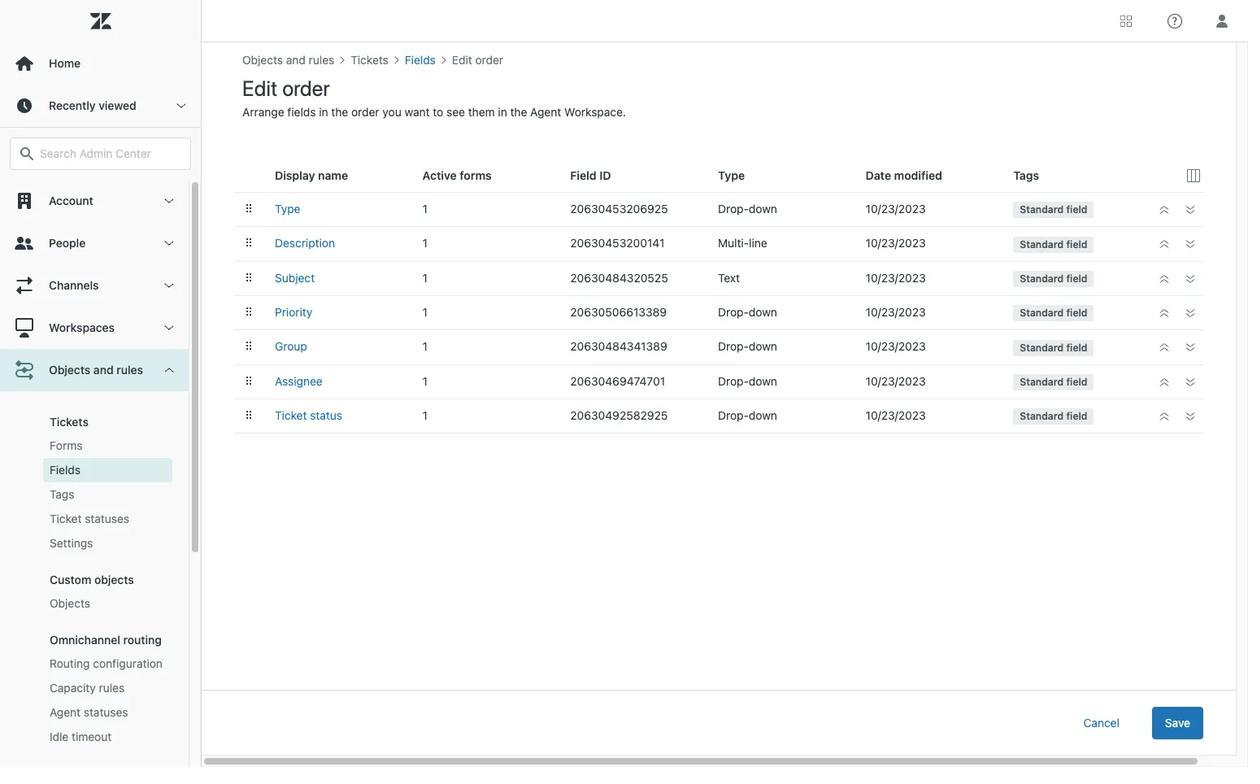 Task type: vqa. For each thing, say whether or not it's contained in the screenshot.
the Agent interface 'link' at left
no



Task type: locate. For each thing, give the bounding box(es) containing it.
capacity rules element
[[50, 680, 125, 696]]

objects inside 'dropdown button'
[[49, 363, 91, 377]]

ticket statuses link
[[43, 507, 172, 531]]

routing configuration link
[[43, 652, 172, 676]]

statuses
[[85, 512, 129, 525], [84, 705, 128, 719]]

1 vertical spatial statuses
[[84, 705, 128, 719]]

capacity
[[50, 681, 96, 695]]

custom
[[50, 573, 91, 586]]

tree
[[0, 180, 201, 767]]

statuses down capacity rules link
[[84, 705, 128, 719]]

rules inside the objects and rules 'dropdown button'
[[117, 363, 143, 377]]

objects and rules button
[[0, 349, 189, 391]]

1 vertical spatial rules
[[99, 681, 125, 695]]

rules right and at the left
[[117, 363, 143, 377]]

tickets
[[50, 415, 89, 429]]

recently
[[49, 98, 96, 112]]

tree inside primary element
[[0, 180, 201, 767]]

fields
[[50, 463, 81, 477]]

objects
[[49, 363, 91, 377], [50, 596, 90, 610]]

tree containing account
[[0, 180, 201, 767]]

workspaces
[[49, 320, 115, 334]]

0 vertical spatial rules
[[117, 363, 143, 377]]

0 vertical spatial objects
[[49, 363, 91, 377]]

tags
[[50, 487, 74, 501]]

Search Admin Center field
[[40, 146, 181, 161]]

ticket
[[50, 512, 82, 525]]

fields element
[[50, 462, 81, 478]]

rules inside capacity rules element
[[99, 681, 125, 695]]

forms link
[[43, 434, 172, 458]]

and
[[93, 363, 114, 377]]

account button
[[0, 180, 189, 222]]

1 vertical spatial objects
[[50, 596, 90, 610]]

objects link
[[43, 591, 172, 616]]

objects
[[94, 573, 134, 586]]

rules down routing configuration link
[[99, 681, 125, 695]]

statuses down tags link
[[85, 512, 129, 525]]

idle timeout element
[[50, 729, 112, 745]]

omnichannel routing
[[50, 633, 162, 647]]

tags link
[[43, 482, 172, 507]]

people button
[[0, 222, 189, 264]]

capacity rules
[[50, 681, 125, 695]]

tree item
[[0, 349, 189, 767]]

objects and rules
[[49, 363, 143, 377]]

tree item inside primary element
[[0, 349, 189, 767]]

objects left and at the left
[[49, 363, 91, 377]]

statuses for ticket statuses
[[85, 512, 129, 525]]

forms element
[[50, 438, 83, 454]]

settings link
[[43, 531, 172, 556]]

0 vertical spatial statuses
[[85, 512, 129, 525]]

fields link
[[43, 458, 172, 482]]

None search field
[[2, 137, 199, 170]]

timeout
[[72, 730, 112, 743]]

recently viewed
[[49, 98, 136, 112]]

rules
[[117, 363, 143, 377], [99, 681, 125, 695]]

statuses for agent statuses
[[84, 705, 128, 719]]

tree item containing objects and rules
[[0, 349, 189, 767]]

objects down "custom" at left bottom
[[50, 596, 90, 610]]

objects inside group
[[50, 596, 90, 610]]

forms
[[50, 438, 83, 452]]

objects and rules group
[[0, 391, 189, 767]]

omnichannel
[[50, 633, 120, 647]]

settings element
[[50, 535, 93, 551]]



Task type: describe. For each thing, give the bounding box(es) containing it.
agent statuses link
[[43, 700, 172, 725]]

idle timeout link
[[43, 725, 172, 749]]

ticket statuses element
[[50, 511, 129, 527]]

primary element
[[0, 0, 202, 767]]

custom objects element
[[50, 573, 134, 586]]

idle
[[50, 730, 69, 743]]

settings
[[50, 536, 93, 550]]

zendesk products image
[[1121, 15, 1132, 26]]

routing configuration element
[[50, 656, 163, 672]]

agent statuses
[[50, 705, 128, 719]]

objects for objects and rules
[[49, 363, 91, 377]]

configuration
[[93, 656, 163, 670]]

routing configuration
[[50, 656, 163, 670]]

none search field inside primary element
[[2, 137, 199, 170]]

help image
[[1168, 13, 1183, 28]]

agent
[[50, 705, 81, 719]]

routing
[[123, 633, 162, 647]]

omnichannel routing element
[[50, 633, 162, 647]]

account
[[49, 194, 93, 207]]

channels
[[49, 278, 99, 292]]

people
[[49, 236, 86, 250]]

idle timeout
[[50, 730, 112, 743]]

objects element
[[50, 595, 90, 612]]

home
[[49, 56, 81, 70]]

channels button
[[0, 264, 189, 307]]

viewed
[[99, 98, 136, 112]]

workspaces button
[[0, 307, 189, 349]]

routing
[[50, 656, 90, 670]]

tags element
[[50, 486, 74, 503]]

capacity rules link
[[43, 676, 172, 700]]

ticket statuses
[[50, 512, 129, 525]]

objects for objects
[[50, 596, 90, 610]]

recently viewed button
[[0, 85, 201, 127]]

home button
[[0, 42, 201, 85]]

custom objects
[[50, 573, 134, 586]]

agent statuses element
[[50, 704, 128, 721]]

user menu image
[[1212, 10, 1233, 31]]

tickets element
[[50, 415, 89, 429]]



